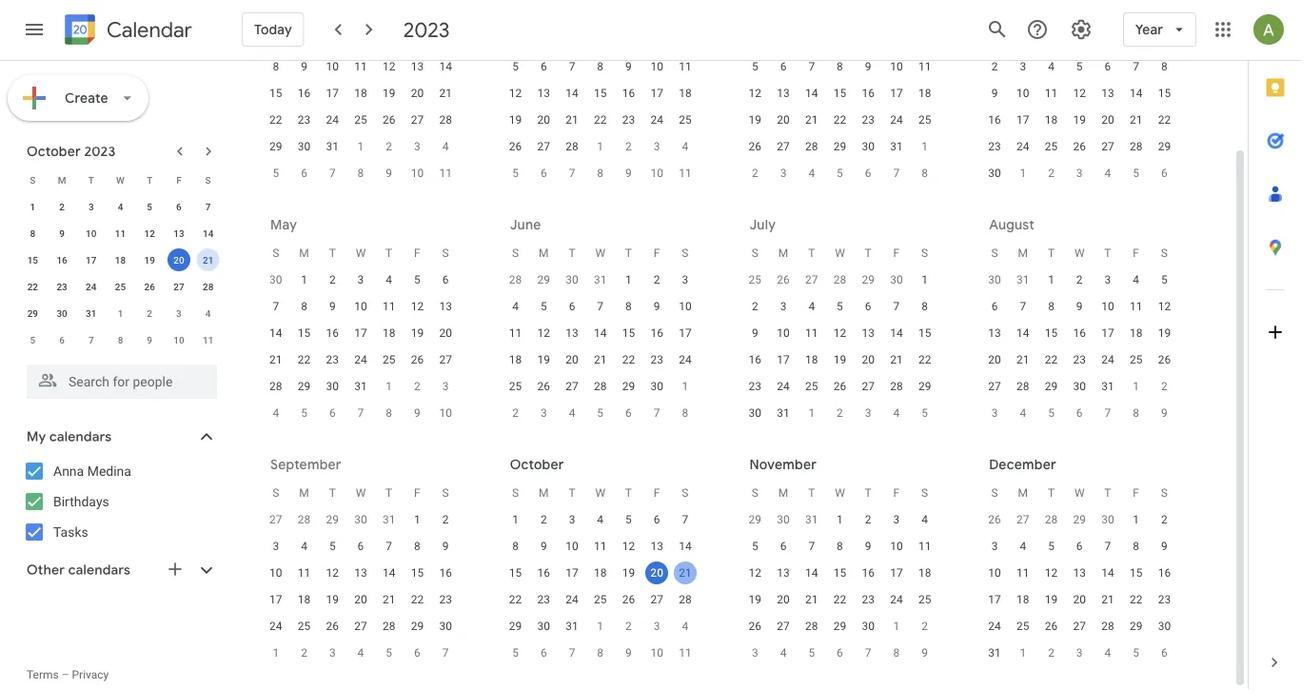 Task type: vqa. For each thing, say whether or not it's contained in the screenshot.


Task type: locate. For each thing, give the bounding box(es) containing it.
20 inside december grid
[[1073, 593, 1086, 606]]

0 horizontal spatial november 2 element
[[138, 302, 161, 325]]

11
[[354, 60, 367, 73], [679, 60, 692, 73], [919, 60, 931, 73], [1045, 87, 1058, 100], [439, 167, 452, 180], [679, 167, 692, 180], [115, 228, 126, 239], [383, 300, 395, 313], [1130, 300, 1143, 313], [509, 327, 522, 340], [805, 327, 818, 340], [203, 334, 214, 346], [594, 540, 607, 553], [919, 540, 931, 553], [298, 566, 311, 580], [1017, 566, 1030, 580], [679, 646, 692, 660]]

w inside september grid
[[356, 486, 366, 500]]

19
[[383, 87, 395, 100], [509, 113, 522, 127], [749, 113, 762, 127], [1073, 113, 1086, 127], [144, 254, 155, 266], [411, 327, 424, 340], [1158, 327, 1171, 340], [537, 353, 550, 366], [834, 353, 846, 366], [622, 566, 635, 580], [326, 593, 339, 606], [749, 593, 762, 606], [1045, 593, 1058, 606]]

20 for 20 "element" above december 4 element
[[777, 593, 790, 606]]

20 cell
[[164, 247, 193, 273], [643, 560, 671, 586]]

20 for 20 "element" on top of august 3 element
[[862, 353, 875, 366]]

0 vertical spatial november 9 element
[[138, 328, 161, 351]]

31
[[326, 140, 339, 153], [890, 140, 903, 153], [594, 273, 607, 287], [1017, 273, 1030, 287], [86, 307, 97, 319], [354, 380, 367, 393], [1102, 380, 1114, 393], [777, 406, 790, 420], [383, 513, 395, 526], [805, 513, 818, 526], [566, 620, 579, 633], [988, 646, 1001, 660]]

0 vertical spatial november 4 element
[[197, 302, 220, 325]]

20 for 20 "element" on top of october 4 element at bottom
[[354, 593, 367, 606]]

november 3 element for november 10 element corresponding to the october 2023 grid's november 11 element november 9 element
[[167, 302, 190, 325]]

april 5 element
[[829, 162, 851, 185]]

24 element inside july grid
[[772, 375, 795, 398]]

15 element
[[264, 82, 287, 105], [589, 82, 612, 105], [829, 82, 851, 105], [1153, 82, 1176, 105], [21, 248, 44, 271], [293, 322, 316, 345], [617, 322, 640, 345], [913, 322, 936, 345], [1040, 322, 1063, 345], [406, 562, 429, 584], [504, 562, 527, 584], [829, 562, 851, 584], [1125, 562, 1148, 584]]

1 vertical spatial november 11 element
[[674, 642, 697, 664]]

20 for 20 "element" on top of june 3 element
[[439, 327, 452, 340]]

august 30 element
[[349, 508, 372, 531]]

row containing 7
[[262, 293, 460, 320]]

2 inside december 2 element
[[922, 620, 928, 633]]

w inside august grid
[[1075, 247, 1085, 260]]

0 vertical spatial november 10 element
[[167, 328, 190, 351]]

f inside august grid
[[1133, 247, 1139, 260]]

0 vertical spatial calendars
[[49, 428, 112, 445]]

august grid
[[981, 240, 1179, 426]]

january 4 element
[[1097, 642, 1119, 664]]

2 inside june 2 element
[[414, 380, 421, 393]]

20 element up may 4 element
[[1097, 109, 1119, 131]]

may 1 element
[[1012, 162, 1035, 185]]

13 element
[[406, 55, 429, 78], [532, 82, 555, 105], [772, 82, 795, 105], [1097, 82, 1119, 105], [167, 222, 190, 245], [434, 295, 457, 318], [561, 322, 584, 345], [857, 322, 880, 345], [983, 322, 1006, 345], [646, 535, 668, 558], [349, 562, 372, 584], [772, 562, 795, 584], [1068, 562, 1091, 584]]

row group containing 27
[[262, 506, 460, 666]]

17 inside august grid
[[1102, 327, 1114, 340]]

1 vertical spatial 2023
[[84, 143, 116, 160]]

0 horizontal spatial november 6 element
[[51, 328, 73, 351]]

s up june 25 element
[[752, 247, 759, 260]]

f for october
[[654, 486, 660, 500]]

5
[[512, 60, 519, 73], [752, 60, 758, 73], [1076, 60, 1083, 73], [273, 167, 279, 180], [512, 167, 519, 180], [837, 167, 843, 180], [1133, 167, 1139, 180], [147, 201, 152, 212], [414, 273, 421, 287], [1161, 273, 1168, 287], [541, 300, 547, 313], [837, 300, 843, 313], [30, 334, 35, 346], [301, 406, 307, 420], [597, 406, 604, 420], [922, 406, 928, 420], [1048, 406, 1055, 420], [625, 513, 632, 526], [329, 540, 336, 553], [752, 540, 758, 553], [1048, 540, 1055, 553], [386, 646, 392, 660], [512, 646, 519, 660], [809, 646, 815, 660], [1133, 646, 1139, 660]]

1 horizontal spatial november 3 element
[[646, 615, 668, 638]]

w inside july grid
[[835, 247, 845, 260]]

18
[[354, 87, 367, 100], [679, 87, 692, 100], [919, 87, 931, 100], [1045, 113, 1058, 127], [115, 254, 126, 266], [383, 327, 395, 340], [1130, 327, 1143, 340], [509, 353, 522, 366], [805, 353, 818, 366], [594, 566, 607, 580], [919, 566, 931, 580], [298, 593, 311, 606], [1017, 593, 1030, 606]]

13 inside september grid
[[354, 566, 367, 580]]

21 inside september grid
[[383, 593, 395, 606]]

16
[[298, 87, 311, 100], [622, 87, 635, 100], [862, 87, 875, 100], [988, 113, 1001, 127], [57, 254, 67, 266], [326, 327, 339, 340], [651, 327, 663, 340], [1073, 327, 1086, 340], [749, 353, 762, 366], [439, 566, 452, 580], [537, 566, 550, 580], [862, 566, 875, 580], [1158, 566, 1171, 580]]

None search field
[[0, 357, 236, 399]]

24 inside september grid
[[269, 620, 282, 633]]

0 vertical spatial november 3 element
[[167, 302, 190, 325]]

0 vertical spatial october
[[27, 143, 81, 160]]

october 2 element
[[293, 642, 316, 664]]

26 inside november grid
[[749, 620, 762, 633]]

20 for 20 "element" on top of april 3 element
[[777, 113, 790, 127]]

20 element up january 3 element
[[1068, 588, 1091, 611]]

20
[[411, 87, 424, 100], [537, 113, 550, 127], [777, 113, 790, 127], [1102, 113, 1114, 127], [173, 254, 184, 266], [439, 327, 452, 340], [566, 353, 579, 366], [862, 353, 875, 366], [988, 353, 1001, 366], [650, 566, 663, 580], [354, 593, 367, 606], [777, 593, 790, 606], [1073, 593, 1086, 606]]

f for june
[[654, 247, 660, 260]]

february 3 element
[[406, 135, 429, 158]]

25 inside june grid
[[509, 380, 522, 393]]

s down august 5 element
[[922, 486, 928, 500]]

s down march 11 element
[[682, 247, 689, 260]]

0 vertical spatial 2023
[[403, 16, 450, 43]]

october for october
[[510, 456, 564, 473]]

20 for 19 element within the the october 2023 grid's the 20, today element
[[173, 254, 184, 266]]

1 horizontal spatial november 8 element
[[589, 642, 612, 664]]

9 inside december grid
[[1161, 540, 1168, 553]]

0 horizontal spatial november 1 element
[[109, 302, 132, 325]]

terms – privacy
[[27, 668, 109, 682]]

t
[[88, 174, 94, 186], [147, 174, 153, 186], [329, 247, 336, 260], [386, 247, 392, 260], [569, 247, 576, 260], [625, 247, 632, 260], [808, 247, 815, 260], [865, 247, 872, 260], [1048, 247, 1055, 260], [1105, 247, 1111, 260], [329, 486, 336, 500], [386, 486, 392, 500], [569, 486, 576, 500], [625, 486, 632, 500], [808, 486, 815, 500], [865, 486, 872, 500], [1048, 486, 1055, 500], [1105, 486, 1111, 500]]

21 element inside may grid
[[264, 348, 287, 371]]

6 inside july grid
[[865, 300, 872, 313]]

row containing 20
[[981, 346, 1179, 373]]

23 element
[[293, 109, 316, 131], [617, 109, 640, 131], [857, 109, 880, 131], [983, 135, 1006, 158], [51, 275, 73, 298], [321, 348, 344, 371], [646, 348, 668, 371], [1068, 348, 1091, 371], [744, 375, 767, 398], [434, 588, 457, 611], [532, 588, 555, 611], [857, 588, 880, 611], [1153, 588, 1176, 611]]

m for june
[[539, 247, 549, 260]]

8 inside september grid
[[414, 540, 421, 553]]

june 9 element
[[406, 402, 429, 425]]

june 27 element
[[800, 268, 823, 291]]

20 cell for '21' 'cell' corresponding to 19 element within the the october 2023 grid's the 20, today element
[[164, 247, 193, 273]]

november 11 element
[[197, 328, 220, 351], [674, 642, 697, 664]]

my calendars list
[[4, 456, 236, 547]]

november 6 element for "november 5" element associated with october "grid" in the bottom of the page
[[532, 642, 555, 664]]

13 inside november grid
[[777, 566, 790, 580]]

20 element
[[406, 82, 429, 105], [532, 109, 555, 131], [772, 109, 795, 131], [1097, 109, 1119, 131], [434, 322, 457, 345], [561, 348, 584, 371], [857, 348, 880, 371], [983, 348, 1006, 371], [349, 588, 372, 611], [772, 588, 795, 611], [1068, 588, 1091, 611]]

november 9 element
[[138, 328, 161, 351], [617, 642, 640, 664]]

august 3 element
[[857, 402, 880, 425]]

24 inside the october 2023 grid
[[86, 281, 97, 292]]

13
[[411, 60, 424, 73], [537, 87, 550, 100], [777, 87, 790, 100], [1102, 87, 1114, 100], [173, 228, 184, 239], [439, 300, 452, 313], [566, 327, 579, 340], [862, 327, 875, 340], [988, 327, 1001, 340], [651, 540, 663, 553], [354, 566, 367, 580], [777, 566, 790, 580], [1073, 566, 1086, 580]]

row group for september grid
[[262, 506, 460, 666]]

0 horizontal spatial 20 cell
[[164, 247, 193, 273]]

november 28 element
[[1040, 508, 1063, 531]]

january 3 element
[[1068, 642, 1091, 664]]

24 inside august grid
[[1102, 353, 1114, 366]]

year button
[[1123, 7, 1197, 52]]

terms link
[[27, 668, 59, 682]]

row containing 13
[[981, 320, 1179, 346]]

22 element
[[264, 109, 287, 131], [589, 109, 612, 131], [829, 109, 851, 131], [1153, 109, 1176, 131], [21, 275, 44, 298], [293, 348, 316, 371], [617, 348, 640, 371], [913, 348, 936, 371], [1040, 348, 1063, 371], [406, 588, 429, 611], [504, 588, 527, 611], [829, 588, 851, 611], [1125, 588, 1148, 611]]

17 inside december grid
[[988, 593, 1001, 606]]

f for december
[[1133, 486, 1139, 500]]

25
[[354, 113, 367, 127], [679, 113, 692, 127], [919, 113, 931, 127], [1045, 140, 1058, 153], [749, 273, 762, 287], [115, 281, 126, 292], [383, 353, 395, 366], [1130, 353, 1143, 366], [509, 380, 522, 393], [805, 380, 818, 393], [594, 593, 607, 606], [919, 593, 931, 606], [298, 620, 311, 633], [1017, 620, 1030, 633]]

0 vertical spatial 20 cell
[[164, 247, 193, 273]]

24 inside december grid
[[988, 620, 1001, 633]]

row group containing 29
[[741, 506, 939, 666]]

27 inside june grid
[[566, 380, 579, 393]]

0 vertical spatial november 8 element
[[109, 328, 132, 351]]

november 11 element for october "grid" in the bottom of the page
[[674, 642, 697, 664]]

21 cell for 19 element within the the october 2023 grid's the 20, today element
[[193, 247, 223, 273]]

30 element inside october "grid"
[[532, 615, 555, 638]]

10
[[326, 60, 339, 73], [651, 60, 663, 73], [890, 60, 903, 73], [1017, 87, 1030, 100], [411, 167, 424, 180], [651, 167, 663, 180], [86, 228, 97, 239], [354, 300, 367, 313], [679, 300, 692, 313], [1102, 300, 1114, 313], [777, 327, 790, 340], [173, 334, 184, 346], [439, 406, 452, 420], [566, 540, 579, 553], [890, 540, 903, 553], [269, 566, 282, 580], [988, 566, 1001, 580], [651, 646, 663, 660]]

row group for november grid at the right bottom
[[741, 506, 939, 666]]

february 10 element
[[406, 162, 429, 185]]

march 11 element
[[674, 162, 697, 185]]

july 8 element
[[674, 402, 697, 425]]

1 horizontal spatial november 2 element
[[617, 615, 640, 638]]

w up august 30 element
[[356, 486, 366, 500]]

28 inside august grid
[[1017, 380, 1030, 393]]

20 for 19 element within october "grid"'s the 20, today element
[[650, 566, 663, 580]]

1 vertical spatial november 3 element
[[646, 615, 668, 638]]

15 inside may grid
[[298, 327, 311, 340]]

25 element
[[349, 109, 372, 131], [674, 109, 697, 131], [913, 109, 936, 131], [1040, 135, 1063, 158], [109, 275, 132, 298], [378, 348, 400, 371], [1125, 348, 1148, 371], [504, 375, 527, 398], [800, 375, 823, 398], [589, 588, 612, 611], [913, 588, 936, 611], [293, 615, 316, 638], [1012, 615, 1035, 638]]

0 horizontal spatial 20, today element
[[167, 248, 190, 271]]

march 1 element
[[589, 135, 612, 158]]

calendars for other calendars
[[68, 562, 130, 579]]

january 1 element
[[1012, 642, 1035, 664]]

row
[[262, 53, 460, 80], [501, 53, 699, 80], [741, 53, 939, 80], [981, 53, 1179, 80], [262, 80, 460, 107], [501, 80, 699, 107], [741, 80, 939, 107], [981, 80, 1179, 107], [262, 107, 460, 133], [501, 107, 699, 133], [741, 107, 939, 133], [981, 107, 1179, 133], [262, 133, 460, 160], [501, 133, 699, 160], [741, 133, 939, 160], [981, 133, 1179, 160], [262, 160, 460, 187], [501, 160, 699, 187], [741, 160, 939, 187], [981, 160, 1179, 187], [18, 167, 223, 193], [18, 193, 223, 220], [18, 220, 223, 247], [262, 240, 460, 267], [501, 240, 699, 267], [741, 240, 939, 267], [981, 240, 1179, 267], [18, 247, 223, 273], [262, 267, 460, 293], [501, 267, 699, 293], [741, 267, 939, 293], [981, 267, 1179, 293], [18, 273, 223, 300], [262, 293, 460, 320], [501, 293, 699, 320], [741, 293, 939, 320], [981, 293, 1179, 320], [18, 300, 223, 327], [262, 320, 460, 346], [501, 320, 699, 346], [741, 320, 939, 346], [981, 320, 1179, 346], [18, 327, 223, 353], [262, 346, 460, 373], [501, 346, 699, 373], [741, 346, 939, 373], [981, 346, 1179, 373], [262, 373, 460, 400], [501, 373, 699, 400], [741, 373, 939, 400], [981, 373, 1179, 400], [262, 400, 460, 426], [501, 400, 699, 426], [741, 400, 939, 426], [981, 400, 1179, 426], [262, 480, 460, 506], [501, 480, 699, 506], [741, 480, 939, 506], [981, 480, 1179, 506], [262, 506, 460, 533], [501, 506, 699, 533], [741, 506, 939, 533], [981, 506, 1179, 533], [262, 533, 460, 560], [501, 533, 699, 560], [741, 533, 939, 560], [981, 533, 1179, 560], [262, 560, 460, 586], [501, 560, 699, 586], [741, 560, 939, 586], [981, 560, 1179, 586], [262, 586, 460, 613], [501, 586, 699, 613], [741, 586, 939, 613], [981, 586, 1179, 613], [262, 613, 460, 640], [501, 613, 699, 640], [741, 613, 939, 640], [981, 613, 1179, 640], [262, 640, 460, 666], [501, 640, 699, 666], [741, 640, 939, 666], [981, 640, 1179, 666]]

20 for 20 "element" above may 4 element
[[1102, 113, 1114, 127]]

20 element up april 3 element
[[772, 109, 795, 131]]

5 inside may 5 element
[[1133, 167, 1139, 180]]

s down may 6 element
[[1161, 247, 1168, 260]]

20 element up march 6 element
[[532, 109, 555, 131]]

february 11 element
[[434, 162, 457, 185]]

november 5 element for october "grid" in the bottom of the page
[[504, 642, 527, 664]]

0 vertical spatial 20, today element
[[167, 248, 190, 271]]

27
[[411, 113, 424, 127], [537, 140, 550, 153], [777, 140, 790, 153], [1102, 140, 1114, 153], [805, 273, 818, 287], [173, 281, 184, 292], [439, 353, 452, 366], [566, 380, 579, 393], [862, 380, 875, 393], [988, 380, 1001, 393], [269, 513, 282, 526], [1017, 513, 1030, 526], [651, 593, 663, 606], [354, 620, 367, 633], [777, 620, 790, 633], [1073, 620, 1086, 633]]

1 vertical spatial 20 cell
[[643, 560, 671, 586]]

1 horizontal spatial november 11 element
[[674, 642, 697, 664]]

9 inside july grid
[[752, 327, 758, 340]]

21 element inside november grid
[[800, 588, 823, 611]]

20 inside may grid
[[439, 327, 452, 340]]

20 for 20 "element" over september 3 element in the bottom of the page
[[988, 353, 1001, 366]]

10 element
[[321, 55, 344, 78], [646, 55, 668, 78], [885, 55, 908, 78], [1012, 82, 1035, 105], [80, 222, 103, 245], [349, 295, 372, 318], [674, 295, 697, 318], [1097, 295, 1119, 318], [772, 322, 795, 345], [561, 535, 584, 558], [885, 535, 908, 558], [264, 562, 287, 584], [983, 562, 1006, 584]]

14
[[439, 60, 452, 73], [566, 87, 579, 100], [805, 87, 818, 100], [1130, 87, 1143, 100], [203, 228, 214, 239], [269, 327, 282, 340], [594, 327, 607, 340], [890, 327, 903, 340], [1017, 327, 1030, 340], [679, 540, 692, 553], [383, 566, 395, 580], [805, 566, 818, 580], [1102, 566, 1114, 580]]

m up may 29 element
[[539, 247, 549, 260]]

31 inside row
[[988, 646, 1001, 660]]

november 3 element for november 10 element for november 11 element associated with october "grid" in the bottom of the page november 9 element
[[646, 615, 668, 638]]

1 horizontal spatial 21 cell
[[671, 560, 699, 586]]

s down february 11 element
[[442, 247, 449, 260]]

1 vertical spatial november 10 element
[[646, 642, 668, 664]]

m up august 28 element
[[299, 486, 309, 500]]

14 inside august grid
[[1017, 327, 1030, 340]]

august 4 element
[[885, 402, 908, 425]]

w down 'create' dropdown button
[[116, 174, 125, 186]]

m for november
[[779, 486, 788, 500]]

31 inside the october 2023 grid
[[86, 307, 97, 319]]

february 4 element
[[434, 135, 457, 158]]

create
[[65, 89, 108, 107]]

april 4 element
[[800, 162, 823, 185]]

s down the july 2 element on the bottom of the page
[[512, 486, 519, 500]]

s
[[30, 174, 36, 186], [205, 174, 211, 186], [273, 247, 279, 260], [442, 247, 449, 260], [512, 247, 519, 260], [682, 247, 689, 260], [752, 247, 759, 260], [922, 247, 928, 260], [991, 247, 998, 260], [1161, 247, 1168, 260], [273, 486, 279, 500], [442, 486, 449, 500], [512, 486, 519, 500], [682, 486, 689, 500], [752, 486, 759, 500], [922, 486, 928, 500], [991, 486, 998, 500], [1161, 486, 1168, 500]]

row group for august grid
[[981, 267, 1179, 426]]

14 inside september grid
[[383, 566, 395, 580]]

f inside june grid
[[654, 247, 660, 260]]

june 26 element
[[772, 268, 795, 291]]

0 vertical spatial november 7 element
[[80, 328, 103, 351]]

row group containing 8
[[262, 27, 460, 187]]

october for october 2023
[[27, 143, 81, 160]]

w for october
[[595, 486, 605, 500]]

1 horizontal spatial november 6 element
[[532, 642, 555, 664]]

1 horizontal spatial november 10 element
[[646, 642, 668, 664]]

1 vertical spatial november 6 element
[[532, 642, 555, 664]]

row group containing 26
[[981, 506, 1179, 666]]

f for may
[[414, 247, 420, 260]]

1 horizontal spatial 20 cell
[[643, 560, 671, 586]]

other
[[27, 562, 65, 579]]

row containing 31
[[981, 640, 1179, 666]]

28 inside november grid
[[805, 620, 818, 633]]

w down february 8 element
[[356, 247, 366, 260]]

1
[[358, 140, 364, 153], [597, 140, 604, 153], [922, 140, 928, 153], [1020, 167, 1026, 180], [30, 201, 35, 212], [301, 273, 307, 287], [625, 273, 632, 287], [922, 273, 928, 287], [1048, 273, 1055, 287], [118, 307, 123, 319], [386, 380, 392, 393], [682, 380, 688, 393], [1133, 380, 1139, 393], [809, 406, 815, 420], [414, 513, 421, 526], [512, 513, 519, 526], [837, 513, 843, 526], [1133, 513, 1139, 526], [597, 620, 604, 633], [893, 620, 900, 633], [273, 646, 279, 660], [1020, 646, 1026, 660]]

0 horizontal spatial november 5 element
[[21, 328, 44, 351]]

m up "october 30" element
[[779, 486, 788, 500]]

june 2 element
[[406, 375, 429, 398]]

20 element up december 4 element
[[772, 588, 795, 611]]

4 inside 'element'
[[809, 167, 815, 180]]

w
[[116, 174, 125, 186], [356, 247, 366, 260], [595, 247, 605, 260], [835, 247, 845, 260], [1075, 247, 1085, 260], [356, 486, 366, 500], [595, 486, 605, 500], [835, 486, 845, 500], [1075, 486, 1085, 500]]

0 vertical spatial 21 cell
[[193, 247, 223, 273]]

9
[[301, 60, 307, 73], [625, 60, 632, 73], [865, 60, 872, 73], [992, 87, 998, 100], [386, 167, 392, 180], [625, 167, 632, 180], [59, 228, 65, 239], [329, 300, 336, 313], [654, 300, 660, 313], [1076, 300, 1083, 313], [752, 327, 758, 340], [147, 334, 152, 346], [414, 406, 421, 420], [1161, 406, 1168, 420], [442, 540, 449, 553], [541, 540, 547, 553], [865, 540, 872, 553], [1161, 540, 1168, 553], [625, 646, 632, 660], [922, 646, 928, 660]]

settings menu image
[[1070, 18, 1093, 41]]

0 vertical spatial november 11 element
[[197, 328, 220, 351]]

may grid
[[262, 240, 460, 426]]

12
[[383, 60, 395, 73], [509, 87, 522, 100], [749, 87, 762, 100], [1073, 87, 1086, 100], [144, 228, 155, 239], [411, 300, 424, 313], [1158, 300, 1171, 313], [537, 327, 550, 340], [834, 327, 846, 340], [622, 540, 635, 553], [326, 566, 339, 580], [749, 566, 762, 580], [1045, 566, 1058, 580]]

3
[[1020, 60, 1026, 73], [414, 140, 421, 153], [654, 140, 660, 153], [780, 167, 787, 180], [1076, 167, 1083, 180], [88, 201, 94, 212], [358, 273, 364, 287], [682, 273, 688, 287], [1105, 273, 1111, 287], [780, 300, 787, 313], [176, 307, 182, 319], [442, 380, 449, 393], [541, 406, 547, 420], [865, 406, 872, 420], [992, 406, 998, 420], [569, 513, 575, 526], [893, 513, 900, 526], [273, 540, 279, 553], [992, 540, 998, 553], [654, 620, 660, 633], [329, 646, 336, 660], [752, 646, 758, 660], [1076, 646, 1083, 660]]

november 1 element for the november 8 element related to november 11 element associated with october "grid" in the bottom of the page november 9 element
[[589, 615, 612, 638]]

19 element
[[378, 82, 400, 105], [504, 109, 527, 131], [744, 109, 767, 131], [1068, 109, 1091, 131], [138, 248, 161, 271], [406, 322, 429, 345], [1153, 322, 1176, 345], [532, 348, 555, 371], [829, 348, 851, 371], [617, 562, 640, 584], [321, 588, 344, 611], [744, 588, 767, 611], [1040, 588, 1063, 611]]

1 vertical spatial november 5 element
[[504, 642, 527, 664]]

13 inside june grid
[[566, 327, 579, 340]]

february 2 element
[[378, 135, 400, 158]]

19 inside may grid
[[411, 327, 424, 340]]

may 29 element
[[532, 268, 555, 291]]

1 horizontal spatial november 5 element
[[504, 642, 527, 664]]

april 6 element
[[857, 162, 880, 185]]

0 vertical spatial november 6 element
[[51, 328, 73, 351]]

march 7 element
[[561, 162, 584, 185]]

5 inside april 5 element
[[837, 167, 843, 180]]

13 inside may grid
[[439, 300, 452, 313]]

m down february 6 'element'
[[299, 247, 309, 260]]

7
[[569, 60, 575, 73], [809, 60, 815, 73], [1133, 60, 1139, 73], [329, 167, 336, 180], [569, 167, 575, 180], [893, 167, 900, 180], [205, 201, 211, 212], [273, 300, 279, 313], [597, 300, 604, 313], [893, 300, 900, 313], [1020, 300, 1026, 313], [88, 334, 94, 346], [358, 406, 364, 420], [654, 406, 660, 420], [1105, 406, 1111, 420], [682, 513, 688, 526], [386, 540, 392, 553], [809, 540, 815, 553], [1105, 540, 1111, 553], [442, 646, 449, 660], [569, 646, 575, 660], [865, 646, 872, 660]]

19 inside july grid
[[834, 353, 846, 366]]

10 inside august grid
[[1102, 300, 1114, 313]]

28
[[439, 113, 452, 127], [566, 140, 579, 153], [805, 140, 818, 153], [1130, 140, 1143, 153], [509, 273, 522, 287], [834, 273, 846, 287], [203, 281, 214, 292], [269, 380, 282, 393], [594, 380, 607, 393], [890, 380, 903, 393], [1017, 380, 1030, 393], [298, 513, 311, 526], [1045, 513, 1058, 526], [679, 593, 692, 606], [383, 620, 395, 633], [805, 620, 818, 633], [1102, 620, 1114, 633]]

24
[[326, 113, 339, 127], [651, 113, 663, 127], [890, 113, 903, 127], [1017, 140, 1030, 153], [86, 281, 97, 292], [354, 353, 367, 366], [679, 353, 692, 366], [1102, 353, 1114, 366], [777, 380, 790, 393], [566, 593, 579, 606], [890, 593, 903, 606], [269, 620, 282, 633], [988, 620, 1001, 633]]

18 inside july grid
[[805, 353, 818, 366]]

september
[[270, 456, 341, 473]]

29 element
[[264, 135, 287, 158], [829, 135, 851, 158], [1153, 135, 1176, 158], [21, 302, 44, 325], [293, 375, 316, 398], [617, 375, 640, 398], [913, 375, 936, 398], [1040, 375, 1063, 398], [406, 615, 429, 638], [504, 615, 527, 638], [829, 615, 851, 638], [1125, 615, 1148, 638]]

w for july
[[835, 247, 845, 260]]

m down october 2023
[[58, 174, 66, 186]]

row group containing 28
[[501, 267, 699, 426]]

24 element inside the october 2023 grid
[[80, 275, 103, 298]]

1 vertical spatial november 7 element
[[561, 642, 584, 664]]

0 horizontal spatial november 7 element
[[80, 328, 103, 351]]

23 inside september grid
[[439, 593, 452, 606]]

1 vertical spatial calendars
[[68, 562, 130, 579]]

september 8 element
[[1125, 402, 1148, 425]]

20 element up july 4 element at left
[[561, 348, 584, 371]]

december 3 element
[[744, 642, 767, 664]]

20, today element
[[167, 248, 190, 271], [646, 562, 668, 584]]

w inside december grid
[[1075, 486, 1085, 500]]

november 2 element for the october 2023 grid's november 11 element november 9 element
[[138, 302, 161, 325]]

october down 'create' dropdown button
[[27, 143, 81, 160]]

m up july 31 element
[[1018, 247, 1028, 260]]

august 27 element
[[264, 508, 287, 531]]

november 5 element
[[21, 328, 44, 351], [504, 642, 527, 664]]

december 4 element
[[772, 642, 795, 664]]

18 inside september grid
[[298, 593, 311, 606]]

31 inside september grid
[[383, 513, 395, 526]]

november 26 element
[[983, 508, 1006, 531]]

26 element
[[378, 109, 400, 131], [504, 135, 527, 158], [744, 135, 767, 158], [1068, 135, 1091, 158], [138, 275, 161, 298], [406, 348, 429, 371], [1153, 348, 1176, 371], [532, 375, 555, 398], [829, 375, 851, 398], [617, 588, 640, 611], [321, 615, 344, 638], [744, 615, 767, 638], [1040, 615, 1063, 638]]

m up june 26 element
[[779, 247, 788, 260]]

0 horizontal spatial november 8 element
[[109, 328, 132, 351]]

13 inside december grid
[[1073, 566, 1086, 580]]

13 inside the october 2023 grid
[[173, 228, 184, 239]]

w down july 5 'element'
[[595, 486, 605, 500]]

january 5 element
[[1125, 642, 1148, 664]]

november 1 element
[[109, 302, 132, 325], [589, 615, 612, 638]]

my calendars
[[27, 428, 112, 445]]

calendars
[[49, 428, 112, 445], [68, 562, 130, 579]]

11 inside february 11 element
[[439, 167, 452, 180]]

Search for people text field
[[38, 365, 206, 399]]

1 horizontal spatial november 1 element
[[589, 615, 612, 638]]

october down july 3 element
[[510, 456, 564, 473]]

20 element up september 3 element in the bottom of the page
[[983, 348, 1006, 371]]

0 horizontal spatial 21 cell
[[193, 247, 223, 273]]

20, today element for 19 element within the the october 2023 grid
[[167, 248, 190, 271]]

0 horizontal spatial november 10 element
[[167, 328, 190, 351]]

26
[[383, 113, 395, 127], [509, 140, 522, 153], [749, 140, 762, 153], [1073, 140, 1086, 153], [777, 273, 790, 287], [144, 281, 155, 292], [411, 353, 424, 366], [1158, 353, 1171, 366], [537, 380, 550, 393], [834, 380, 846, 393], [988, 513, 1001, 526], [622, 593, 635, 606], [326, 620, 339, 633], [749, 620, 762, 633], [1045, 620, 1058, 633]]

november 6 element for "november 5" element for the october 2023 grid
[[51, 328, 73, 351]]

august 29 element
[[321, 508, 344, 531]]

0 vertical spatial november 2 element
[[138, 302, 161, 325]]

20 cell for '21' 'cell' for 19 element within october "grid"'s the 20, today element
[[643, 560, 671, 586]]

1 vertical spatial november 9 element
[[617, 642, 640, 664]]

other calendars button
[[4, 555, 236, 585]]

11 element
[[349, 55, 372, 78], [674, 55, 697, 78], [913, 55, 936, 78], [1040, 82, 1063, 105], [109, 222, 132, 245], [378, 295, 400, 318], [1125, 295, 1148, 318], [504, 322, 527, 345], [800, 322, 823, 345], [589, 535, 612, 558], [913, 535, 936, 558], [293, 562, 316, 584], [1012, 562, 1035, 584]]

april 30 element
[[264, 268, 287, 291]]

m
[[58, 174, 66, 186], [299, 247, 309, 260], [539, 247, 549, 260], [779, 247, 788, 260], [1018, 247, 1028, 260], [299, 486, 309, 500], [539, 486, 549, 500], [779, 486, 788, 500], [1018, 486, 1028, 500]]

5 inside february 5 element
[[273, 167, 279, 180]]

october 2023
[[27, 143, 116, 160]]

25 inside the october 2023 grid
[[115, 281, 126, 292]]

0 vertical spatial november 1 element
[[109, 302, 132, 325]]

20 element up "february 3" element
[[406, 82, 429, 105]]

28 inside the october 2023 grid
[[203, 281, 214, 292]]

w for may
[[356, 247, 366, 260]]

october
[[27, 143, 81, 160], [510, 456, 564, 473]]

14 inside december grid
[[1102, 566, 1114, 580]]

19 element inside the october 2023 grid
[[138, 248, 161, 271]]

9 inside june grid
[[654, 300, 660, 313]]

8
[[273, 60, 279, 73], [597, 60, 604, 73], [837, 60, 843, 73], [1161, 60, 1168, 73], [358, 167, 364, 180], [597, 167, 604, 180], [922, 167, 928, 180], [30, 228, 35, 239], [301, 300, 307, 313], [625, 300, 632, 313], [922, 300, 928, 313], [1048, 300, 1055, 313], [118, 334, 123, 346], [386, 406, 392, 420], [682, 406, 688, 420], [1133, 406, 1139, 420], [414, 540, 421, 553], [512, 540, 519, 553], [837, 540, 843, 553], [1133, 540, 1139, 553], [597, 646, 604, 660], [893, 646, 900, 660]]

1 vertical spatial november 2 element
[[617, 615, 640, 638]]

0 horizontal spatial november 3 element
[[167, 302, 190, 325]]

september 3 element
[[983, 402, 1006, 425]]

anna medina
[[53, 463, 131, 479]]

row containing 21
[[262, 346, 460, 373]]

15
[[269, 87, 282, 100], [594, 87, 607, 100], [834, 87, 846, 100], [1158, 87, 1171, 100], [27, 254, 38, 266], [298, 327, 311, 340], [622, 327, 635, 340], [919, 327, 931, 340], [1045, 327, 1058, 340], [411, 566, 424, 580], [509, 566, 522, 580], [834, 566, 846, 580], [1130, 566, 1143, 580]]

16 inside the october 2023 grid
[[57, 254, 67, 266]]

12 element
[[378, 55, 400, 78], [504, 82, 527, 105], [744, 82, 767, 105], [1068, 82, 1091, 105], [138, 222, 161, 245], [406, 295, 429, 318], [1153, 295, 1176, 318], [532, 322, 555, 345], [829, 322, 851, 345], [617, 535, 640, 558], [321, 562, 344, 584], [744, 562, 767, 584], [1040, 562, 1063, 584]]

september 4 element
[[1012, 402, 1035, 425]]

25 inside september grid
[[298, 620, 311, 633]]

m for july
[[779, 247, 788, 260]]

2023
[[403, 16, 450, 43], [84, 143, 116, 160]]

6
[[541, 60, 547, 73], [780, 60, 787, 73], [1105, 60, 1111, 73], [301, 167, 307, 180], [541, 167, 547, 180], [865, 167, 872, 180], [1161, 167, 1168, 180], [176, 201, 182, 212], [442, 273, 449, 287], [569, 300, 575, 313], [865, 300, 872, 313], [992, 300, 998, 313], [59, 334, 65, 346], [329, 406, 336, 420], [625, 406, 632, 420], [1076, 406, 1083, 420], [654, 513, 660, 526], [358, 540, 364, 553], [780, 540, 787, 553], [1076, 540, 1083, 553], [414, 646, 421, 660], [541, 646, 547, 660], [837, 646, 843, 660], [1161, 646, 1168, 660]]

20 element up august 3 element
[[857, 348, 880, 371]]

f for september
[[414, 486, 420, 500]]

august 2 element
[[829, 402, 851, 425]]

21 element inside october "grid"
[[674, 562, 697, 584]]

calendars down "tasks"
[[68, 562, 130, 579]]

26 inside october "grid"
[[622, 593, 635, 606]]

26 inside june grid
[[537, 380, 550, 393]]

m down july 3 element
[[539, 486, 549, 500]]

29
[[269, 140, 282, 153], [834, 140, 846, 153], [1158, 140, 1171, 153], [537, 273, 550, 287], [862, 273, 875, 287], [27, 307, 38, 319], [298, 380, 311, 393], [622, 380, 635, 393], [919, 380, 931, 393], [1045, 380, 1058, 393], [326, 513, 339, 526], [749, 513, 762, 526], [1073, 513, 1086, 526], [411, 620, 424, 633], [509, 620, 522, 633], [834, 620, 846, 633], [1130, 620, 1143, 633]]

may 6 element
[[1153, 162, 1176, 185]]

24 inside november grid
[[890, 593, 903, 606]]

21 inside may grid
[[269, 353, 282, 366]]

may 31 element
[[589, 268, 612, 291]]

23
[[298, 113, 311, 127], [622, 113, 635, 127], [862, 113, 875, 127], [988, 140, 1001, 153], [57, 281, 67, 292], [326, 353, 339, 366], [651, 353, 663, 366], [1073, 353, 1086, 366], [749, 380, 762, 393], [439, 593, 452, 606], [537, 593, 550, 606], [862, 593, 875, 606], [1158, 593, 1171, 606]]

1 vertical spatial october
[[510, 456, 564, 473]]

november 2 element
[[138, 302, 161, 325], [617, 615, 640, 638]]

w up june 28 element
[[835, 247, 845, 260]]

0 horizontal spatial october
[[27, 143, 81, 160]]

my calendars button
[[4, 422, 236, 452]]

w down august 2 element at the right bottom
[[835, 486, 845, 500]]

20 for 20 "element" above january 3 element
[[1073, 593, 1086, 606]]

18 inside october "grid"
[[594, 566, 607, 580]]

23 inside october "grid"
[[537, 593, 550, 606]]

0 horizontal spatial november 11 element
[[197, 328, 220, 351]]

17 inside july grid
[[777, 353, 790, 366]]

november 4 element for the october 2023 grid's november 11 element
[[197, 302, 220, 325]]

23 inside june grid
[[651, 353, 663, 366]]

medina
[[87, 463, 131, 479]]

calendars up anna medina
[[49, 428, 112, 445]]

21
[[439, 87, 452, 100], [566, 113, 579, 127], [805, 113, 818, 127], [1130, 113, 1143, 127], [203, 254, 214, 266], [269, 353, 282, 366], [594, 353, 607, 366], [890, 353, 903, 366], [1017, 353, 1030, 366], [679, 566, 692, 580], [383, 593, 395, 606], [805, 593, 818, 606], [1102, 593, 1114, 606]]

m up november 27 element at the right of page
[[1018, 486, 1028, 500]]

19 inside november grid
[[749, 593, 762, 606]]

8 inside december grid
[[1133, 540, 1139, 553]]

1 horizontal spatial 20, today element
[[646, 562, 668, 584]]

30
[[298, 140, 311, 153], [862, 140, 875, 153], [988, 167, 1001, 180], [269, 273, 282, 287], [566, 273, 579, 287], [890, 273, 903, 287], [988, 273, 1001, 287], [57, 307, 67, 319], [326, 380, 339, 393], [651, 380, 663, 393], [1073, 380, 1086, 393], [749, 406, 762, 420], [354, 513, 367, 526], [777, 513, 790, 526], [1102, 513, 1114, 526], [439, 620, 452, 633], [537, 620, 550, 633], [862, 620, 875, 633], [1158, 620, 1171, 633]]

w down may 3 element
[[1075, 247, 1085, 260]]

27 element
[[406, 109, 429, 131], [532, 135, 555, 158], [772, 135, 795, 158], [1097, 135, 1119, 158], [167, 275, 190, 298], [434, 348, 457, 371], [561, 375, 584, 398], [857, 375, 880, 398], [983, 375, 1006, 398], [646, 588, 668, 611], [349, 615, 372, 638], [772, 615, 795, 638], [1068, 615, 1091, 638]]

1 horizontal spatial november 9 element
[[617, 642, 640, 664]]

19 inside september grid
[[326, 593, 339, 606]]

31 inside june grid
[[594, 273, 607, 287]]

21 inside october "grid"
[[679, 566, 692, 580]]

20 inside september grid
[[354, 593, 367, 606]]

11 inside september grid
[[298, 566, 311, 580]]

w up may 31 element
[[595, 247, 605, 260]]

0 horizontal spatial november 4 element
[[197, 302, 220, 325]]

january 2 element
[[1040, 642, 1063, 664]]

1 vertical spatial november 8 element
[[589, 642, 612, 664]]

0 vertical spatial november 5 element
[[21, 328, 44, 351]]

row group containing 25
[[741, 267, 939, 426]]

1 vertical spatial 21 cell
[[671, 560, 699, 586]]

24 element
[[321, 109, 344, 131], [646, 109, 668, 131], [885, 109, 908, 131], [1012, 135, 1035, 158], [80, 275, 103, 298], [349, 348, 372, 371], [674, 348, 697, 371], [1097, 348, 1119, 371], [772, 375, 795, 398], [561, 588, 584, 611], [885, 588, 908, 611], [264, 615, 287, 638], [983, 615, 1006, 638]]

row containing 18
[[501, 346, 699, 373]]

june 6 element
[[321, 402, 344, 425]]

4
[[1048, 60, 1055, 73], [442, 140, 449, 153], [682, 140, 688, 153], [809, 167, 815, 180], [1105, 167, 1111, 180], [118, 201, 123, 212], [386, 273, 392, 287], [1133, 273, 1139, 287], [512, 300, 519, 313], [809, 300, 815, 313], [205, 307, 211, 319], [273, 406, 279, 420], [569, 406, 575, 420], [893, 406, 900, 420], [1020, 406, 1026, 420], [597, 513, 604, 526], [922, 513, 928, 526], [301, 540, 307, 553], [1020, 540, 1026, 553], [682, 620, 688, 633], [358, 646, 364, 660], [780, 646, 787, 660], [1105, 646, 1111, 660]]

0 horizontal spatial november 9 element
[[138, 328, 161, 351]]

17
[[326, 87, 339, 100], [651, 87, 663, 100], [890, 87, 903, 100], [1017, 113, 1030, 127], [86, 254, 97, 266], [354, 327, 367, 340], [679, 327, 692, 340], [1102, 327, 1114, 340], [777, 353, 790, 366], [566, 566, 579, 580], [890, 566, 903, 580], [269, 593, 282, 606], [988, 593, 1001, 606]]

1 vertical spatial november 1 element
[[589, 615, 612, 638]]

1 horizontal spatial november 4 element
[[674, 615, 697, 638]]

2
[[992, 60, 998, 73], [386, 140, 392, 153], [625, 140, 632, 153], [752, 167, 758, 180], [1048, 167, 1055, 180], [59, 201, 65, 212], [329, 273, 336, 287], [654, 273, 660, 287], [1076, 273, 1083, 287], [752, 300, 758, 313], [147, 307, 152, 319], [414, 380, 421, 393], [1161, 380, 1168, 393], [512, 406, 519, 420], [837, 406, 843, 420], [442, 513, 449, 526], [541, 513, 547, 526], [865, 513, 872, 526], [1161, 513, 1168, 526], [625, 620, 632, 633], [922, 620, 928, 633], [301, 646, 307, 660], [1048, 646, 1055, 660]]

14 inside june grid
[[594, 327, 607, 340]]

birthdays
[[53, 494, 109, 509]]

19 inside august grid
[[1158, 327, 1171, 340]]

1 vertical spatial 20, today element
[[646, 562, 668, 584]]

20 inside grid
[[173, 254, 184, 266]]

w up november 29 element
[[1075, 486, 1085, 500]]

october 3 element
[[321, 642, 344, 664]]

m for may
[[299, 247, 309, 260]]

november 4 element
[[197, 302, 220, 325], [674, 615, 697, 638]]

20 for 20 "element" over july 4 element at left
[[566, 353, 579, 366]]

july 7 element
[[646, 402, 668, 425]]

22
[[269, 113, 282, 127], [594, 113, 607, 127], [834, 113, 846, 127], [1158, 113, 1171, 127], [27, 281, 38, 292], [298, 353, 311, 366], [622, 353, 635, 366], [919, 353, 931, 366], [1045, 353, 1058, 366], [411, 593, 424, 606], [509, 593, 522, 606], [834, 593, 846, 606], [1130, 593, 1143, 606]]

tab list
[[1249, 61, 1301, 636]]

20 for 20 "element" above march 6 element
[[537, 113, 550, 127]]

september 6 element
[[1068, 402, 1091, 425]]

f
[[176, 174, 181, 186], [414, 247, 420, 260], [654, 247, 660, 260], [893, 247, 900, 260], [1133, 247, 1139, 260], [414, 486, 420, 500], [654, 486, 660, 500], [893, 486, 900, 500], [1133, 486, 1139, 500]]

5 inside september 5 element
[[1048, 406, 1055, 420]]

march 10 element
[[646, 162, 668, 185]]

1 horizontal spatial november 7 element
[[561, 642, 584, 664]]

november 2 element for november 11 element associated with october "grid" in the bottom of the page november 9 element
[[617, 615, 640, 638]]

may 28 element
[[504, 268, 527, 291]]

1 horizontal spatial october
[[510, 456, 564, 473]]

30 inside the october 2023 grid
[[57, 307, 67, 319]]

november 10 element for the october 2023 grid's november 11 element november 9 element
[[167, 328, 190, 351]]

11 inside march 11 element
[[679, 167, 692, 180]]

1 vertical spatial november 4 element
[[674, 615, 697, 638]]



Task type: describe. For each thing, give the bounding box(es) containing it.
row group for july grid
[[741, 267, 939, 426]]

2 inside august 2 element
[[837, 406, 843, 420]]

8 inside 'element'
[[682, 406, 688, 420]]

november 10 element for november 11 element associated with october "grid" in the bottom of the page november 9 element
[[646, 642, 668, 664]]

21 element inside august grid
[[1012, 348, 1035, 371]]

row containing 14
[[262, 320, 460, 346]]

13 inside october "grid"
[[651, 540, 663, 553]]

calendar element
[[61, 10, 192, 52]]

march 4 element
[[674, 135, 697, 158]]

s down october 2023
[[30, 174, 36, 186]]

–
[[62, 668, 69, 682]]

18 inside december grid
[[1017, 593, 1030, 606]]

12 inside may grid
[[411, 300, 424, 313]]

december 9 element
[[913, 642, 936, 664]]

february 8 element
[[349, 162, 372, 185]]

may 2 element
[[1040, 162, 1063, 185]]

row containing 11
[[501, 320, 699, 346]]

10 inside july grid
[[777, 327, 790, 340]]

july 31 element
[[1012, 268, 1035, 291]]

november 8 element for the october 2023 grid's november 11 element november 9 element
[[109, 328, 132, 351]]

21 element inside september grid
[[378, 588, 400, 611]]

s down april 8 element
[[922, 247, 928, 260]]

my
[[27, 428, 46, 445]]

5 inside august 5 element
[[922, 406, 928, 420]]

f for july
[[893, 247, 900, 260]]

f for august
[[1133, 247, 1139, 260]]

may 4 element
[[1097, 162, 1119, 185]]

october 6 element
[[406, 642, 429, 664]]

main drawer image
[[23, 18, 46, 41]]

4 inside row
[[1105, 646, 1111, 660]]

s up july 30 element
[[991, 247, 998, 260]]

may 30 element
[[561, 268, 584, 291]]

year
[[1135, 21, 1163, 38]]

january 6 element
[[1153, 642, 1176, 664]]

row group for october "grid" in the bottom of the page
[[501, 506, 699, 666]]

29 inside may grid
[[298, 380, 311, 393]]

15 inside july grid
[[919, 327, 931, 340]]

s left february 5 element
[[205, 174, 211, 186]]

march 3 element
[[646, 135, 668, 158]]

10 inside september grid
[[269, 566, 282, 580]]

privacy
[[72, 668, 109, 682]]

16 inside september grid
[[439, 566, 452, 580]]

30 inside october "grid"
[[537, 620, 550, 633]]

14 inside the october 2023 grid
[[203, 228, 214, 239]]

june 3 element
[[434, 375, 457, 398]]

row group for the october 2023 grid
[[18, 193, 223, 353]]

july grid
[[741, 240, 939, 426]]

16 inside august grid
[[1073, 327, 1086, 340]]

july 4 element
[[561, 402, 584, 425]]

calendars for my calendars
[[49, 428, 112, 445]]

june 4 element
[[264, 402, 287, 425]]

s up august 27 element
[[273, 486, 279, 500]]

27 inside october "grid"
[[651, 593, 663, 606]]

23 inside may grid
[[326, 353, 339, 366]]

july 5 element
[[589, 402, 612, 425]]

24 element inside november grid
[[885, 588, 908, 611]]

april 3 element
[[772, 162, 795, 185]]

november 9 element for november 11 element associated with october "grid" in the bottom of the page
[[617, 642, 640, 664]]

12 inside june grid
[[537, 327, 550, 340]]

june 1 element
[[378, 375, 400, 398]]

20, today element for 19 element within october "grid"
[[646, 562, 668, 584]]

2 inside january 2 element
[[1048, 646, 1055, 660]]

20 for 20 "element" over "february 3" element
[[411, 87, 424, 100]]

3 inside row
[[1076, 646, 1083, 660]]

2 inside the may 2 element
[[1048, 167, 1055, 180]]

21 inside june grid
[[594, 353, 607, 366]]

add other calendars image
[[166, 560, 185, 579]]

august 31 element
[[378, 508, 400, 531]]

22 inside december grid
[[1130, 593, 1143, 606]]

november 9 element for the october 2023 grid's november 11 element
[[138, 328, 161, 351]]

s up april 30 element
[[273, 247, 279, 260]]

s up november 26 element
[[991, 486, 998, 500]]

november 8 element for november 11 element associated with october "grid" in the bottom of the page november 9 element
[[589, 642, 612, 664]]

october 5 element
[[378, 642, 400, 664]]

24 element inside september grid
[[264, 615, 287, 638]]

9 inside september grid
[[442, 540, 449, 553]]

august
[[989, 216, 1035, 233]]

august 28 element
[[293, 508, 316, 531]]

30 element inside the october 2023 grid
[[51, 302, 73, 325]]

october 2023 grid
[[18, 167, 223, 353]]

december 1 element
[[885, 615, 908, 638]]

other calendars
[[27, 562, 130, 579]]

w for september
[[356, 486, 366, 500]]

21 element inside the october 2023 grid
[[197, 248, 220, 271]]

5 inside "december 5" element
[[809, 646, 815, 660]]

24 inside july grid
[[777, 380, 790, 393]]

june 10 element
[[434, 402, 457, 425]]

april 2 element
[[744, 162, 767, 185]]

2 inside march 2 element
[[625, 140, 632, 153]]

june 25 element
[[744, 268, 767, 291]]

may 5 element
[[1125, 162, 1148, 185]]

15 inside august grid
[[1045, 327, 1058, 340]]

21 cell for 19 element within october "grid"'s the 20, today element
[[671, 560, 699, 586]]

privacy link
[[72, 668, 109, 682]]

november 7 element for the november 8 element related to november 11 element associated with october "grid" in the bottom of the page november 9 element
[[561, 642, 584, 664]]

november 27 element
[[1012, 508, 1035, 531]]

march 2 element
[[617, 135, 640, 158]]

s down july 8 'element'
[[682, 486, 689, 500]]

5 inside july 5 'element'
[[597, 406, 604, 420]]

calendar heading
[[103, 17, 192, 43]]

w for june
[[595, 247, 605, 260]]

14 inside october "grid"
[[679, 540, 692, 553]]

october 7 element
[[434, 642, 457, 664]]

may
[[270, 216, 297, 233]]

11 inside august grid
[[1130, 300, 1143, 313]]

june 8 element
[[378, 402, 400, 425]]

s down june 10 element
[[442, 486, 449, 500]]

october 29 element
[[744, 508, 767, 531]]

27 inside november grid
[[777, 620, 790, 633]]

december grid
[[981, 480, 1179, 666]]

october 31 element
[[800, 508, 823, 531]]

21 inside july grid
[[890, 353, 903, 366]]

march 5 element
[[504, 162, 527, 185]]

november 30 element
[[1097, 508, 1119, 531]]

october 1 element
[[264, 642, 287, 664]]

14 inside may grid
[[269, 327, 282, 340]]

29 inside the october 2023 grid
[[27, 307, 38, 319]]

17 inside october "grid"
[[566, 566, 579, 580]]

june 7 element
[[349, 402, 372, 425]]

w for december
[[1075, 486, 1085, 500]]

february 1 element
[[349, 135, 372, 158]]

12 inside september grid
[[326, 566, 339, 580]]

11 inside june grid
[[509, 327, 522, 340]]

15 inside october "grid"
[[509, 566, 522, 580]]

w for august
[[1075, 247, 1085, 260]]

july
[[750, 216, 776, 233]]

10 inside november grid
[[890, 540, 903, 553]]

21 element inside december grid
[[1097, 588, 1119, 611]]

october 4 element
[[349, 642, 372, 664]]

june 5 element
[[293, 402, 316, 425]]

november
[[750, 456, 817, 473]]

23 inside grid
[[57, 281, 67, 292]]

7 inside july grid
[[893, 300, 900, 313]]

row group for june grid
[[501, 267, 699, 426]]

november 11 element for the october 2023 grid
[[197, 328, 220, 351]]

24 inside october "grid"
[[566, 593, 579, 606]]

m for september
[[299, 486, 309, 500]]

october 30 element
[[772, 508, 795, 531]]

tasks
[[53, 524, 88, 540]]

0 horizontal spatial 2023
[[84, 143, 116, 160]]

today
[[254, 21, 292, 38]]

terms
[[27, 668, 59, 682]]

12 inside october "grid"
[[622, 540, 635, 553]]

august 1 element
[[800, 402, 823, 425]]

june 28 element
[[829, 268, 851, 291]]

23 inside november grid
[[862, 593, 875, 606]]

12 inside the october 2023 grid
[[144, 228, 155, 239]]

8 inside july grid
[[922, 300, 928, 313]]

22 inside august grid
[[1045, 353, 1058, 366]]

27 inside row
[[439, 353, 452, 366]]

march 9 element
[[617, 162, 640, 185]]

february 9 element
[[378, 162, 400, 185]]

7 inside december grid
[[1105, 540, 1111, 553]]

june 30 element
[[885, 268, 908, 291]]

1 inside row
[[1020, 646, 1026, 660]]

march 8 element
[[589, 162, 612, 185]]

row containing 6
[[981, 293, 1179, 320]]

november grid
[[741, 480, 939, 666]]

november 4 element for november 11 element associated with october "grid" in the bottom of the page
[[674, 615, 697, 638]]

anna
[[53, 463, 84, 479]]

november 7 element for the october 2023 grid's november 11 element november 9 element the november 8 element
[[80, 328, 103, 351]]

june grid
[[501, 240, 699, 426]]

december 2 element
[[913, 615, 936, 638]]

w for november
[[835, 486, 845, 500]]

16 inside december grid
[[1158, 566, 1171, 580]]

s up october 29 element
[[752, 486, 759, 500]]

22 inside june grid
[[622, 353, 635, 366]]

1 horizontal spatial 2023
[[403, 16, 450, 43]]

december 5 element
[[800, 642, 823, 664]]

june 29 element
[[857, 268, 880, 291]]

24 element inside october "grid"
[[561, 588, 584, 611]]

december 6 element
[[829, 642, 851, 664]]

23 inside december grid
[[1158, 593, 1171, 606]]

september 7 element
[[1097, 402, 1119, 425]]

may 3 element
[[1068, 162, 1091, 185]]

20 element up june 3 element
[[434, 322, 457, 345]]

s up may 28 element
[[512, 247, 519, 260]]

april 1 element
[[913, 135, 936, 158]]

row group containing 2
[[981, 27, 1179, 187]]

f for november
[[893, 486, 900, 500]]

22 inside october "grid"
[[509, 593, 522, 606]]

today button
[[242, 7, 304, 52]]

february 6 element
[[293, 162, 316, 185]]

july 3 element
[[532, 402, 555, 425]]

september 5 element
[[1040, 402, 1063, 425]]

m for august
[[1018, 247, 1028, 260]]

september 2 element
[[1153, 375, 1176, 398]]

calendar
[[107, 17, 192, 43]]

m for october
[[539, 486, 549, 500]]

september 1 element
[[1125, 375, 1148, 398]]

july 30 element
[[983, 268, 1006, 291]]

19 element inside september grid
[[321, 588, 344, 611]]

september 9 element
[[1153, 402, 1176, 425]]

6 inside 'element'
[[301, 167, 307, 180]]

27 inside the october 2023 grid
[[173, 281, 184, 292]]

november 1 element for the october 2023 grid's november 11 element november 9 element the november 8 element
[[109, 302, 132, 325]]

15 inside june grid
[[622, 327, 635, 340]]

december
[[989, 456, 1056, 473]]

20 element up october 4 element at bottom
[[349, 588, 372, 611]]

11 inside november grid
[[919, 540, 931, 553]]

september grid
[[262, 480, 460, 666]]

row group for december grid
[[981, 506, 1179, 666]]

22 inside september grid
[[411, 593, 424, 606]]

march 6 element
[[532, 162, 555, 185]]

m for december
[[1018, 486, 1028, 500]]

july 2 element
[[504, 402, 527, 425]]

31 inside july grid
[[777, 406, 790, 420]]

april 7 element
[[885, 162, 908, 185]]

s down september 9 element
[[1161, 486, 1168, 500]]

21 inside august grid
[[1017, 353, 1030, 366]]

june
[[510, 216, 541, 233]]

18 inside the october 2023 grid
[[115, 254, 126, 266]]

29 inside october "grid"
[[509, 620, 522, 633]]

22 inside may grid
[[298, 353, 311, 366]]

16 inside july grid
[[749, 353, 762, 366]]

november 5 element for the october 2023 grid
[[21, 328, 44, 351]]

create button
[[8, 75, 148, 121]]

21 inside december grid
[[1102, 593, 1114, 606]]

february 7 element
[[321, 162, 344, 185]]

22 inside the october 2023 grid
[[27, 281, 38, 292]]

22 inside november grid
[[834, 593, 846, 606]]

10 inside june grid
[[679, 300, 692, 313]]

row group for may grid
[[262, 267, 460, 426]]

august 5 element
[[913, 402, 936, 425]]



